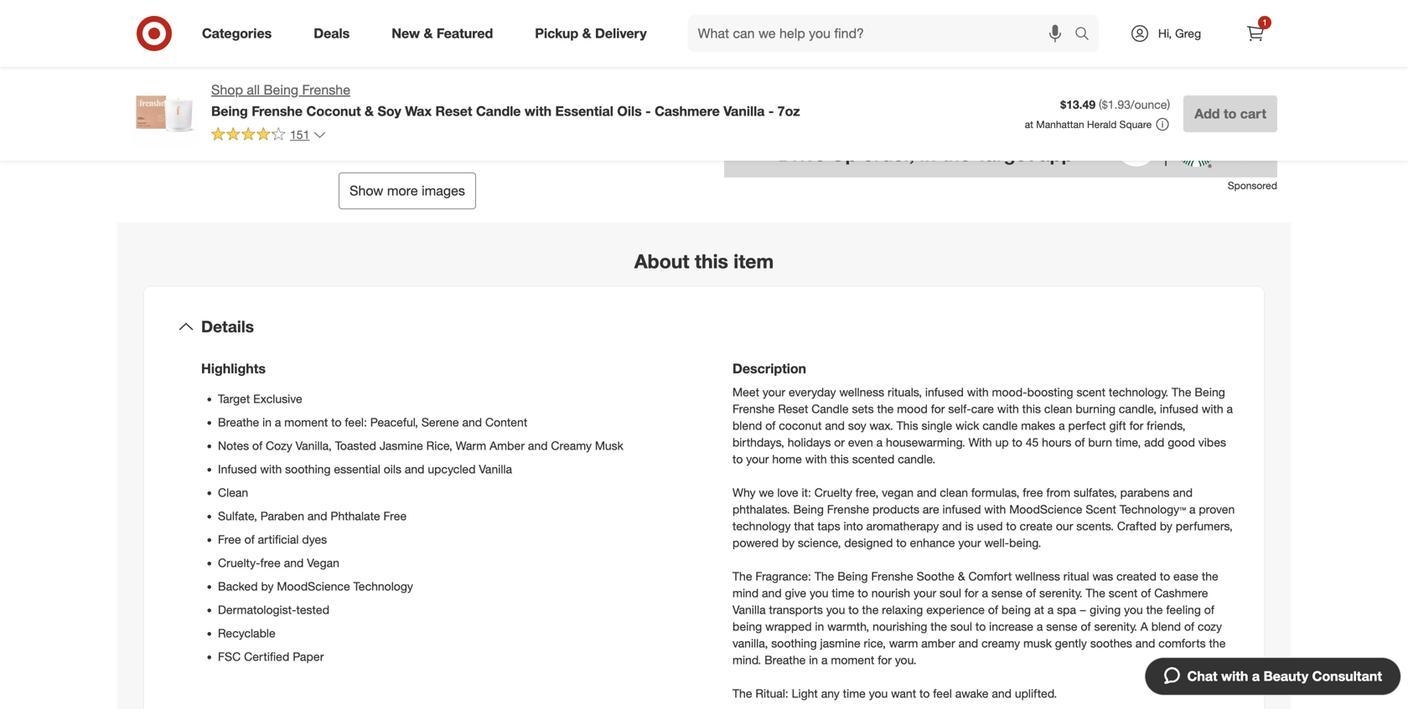Task type: describe. For each thing, give the bounding box(es) containing it.
0 horizontal spatial at
[[1025, 118, 1033, 131]]

being inside the fragrance: the being frenshe soothe & comfort wellness ritual was created to ease the mind and give you time to nourish your soul for a sense of serenity. the scent of cashmere vanilla transports you to the relaxing experience of being at a spa – giving you the feeling of being wrapped in warmth, nourishing the soul to increase a sense of serenity. a blend of cozy vanilla, soothing jasmine rice, warm amber and creamy musk gently soothes and comforts the mind. breathe in a moment for you.
[[838, 570, 868, 584]]

vegan
[[882, 486, 914, 500]]

with down mood-
[[997, 402, 1019, 417]]

scent inside the fragrance: the being frenshe soothe & comfort wellness ritual was created to ease the mind and give you time to nourish your soul for a sense of serenity. the scent of cashmere vanilla transports you to the relaxing experience of being at a spa – giving you the feeling of being wrapped in warmth, nourishing the soul to increase a sense of serenity. a blend of cozy vanilla, soothing jasmine rice, warm amber and creamy musk gently soothes and comforts the mind. breathe in a moment for you.
[[1109, 586, 1138, 601]]

pickup & delivery link
[[521, 15, 668, 52]]

burn
[[1088, 435, 1112, 450]]

0 vertical spatial infused
[[925, 385, 964, 400]]

scented
[[852, 452, 895, 467]]

cashmere inside shop all being frenshe being frenshe coconut & soy wax reset candle with essential oils - cashmere vanilla - 7oz
[[655, 103, 720, 119]]

the down cozy at the bottom right
[[1209, 637, 1226, 651]]

spa
[[1057, 603, 1076, 618]]

1 vertical spatial in
[[815, 620, 824, 634]]

0 vertical spatial soul
[[940, 586, 961, 601]]

technology
[[733, 519, 791, 534]]

show more images
[[350, 183, 465, 199]]

for up experience
[[965, 586, 979, 601]]

giving
[[1090, 603, 1121, 618]]

comforts
[[1159, 637, 1206, 651]]

about this item
[[634, 250, 774, 273]]

free inside why we love it: cruelty free, vegan and clean formulas, free from sulfates, parabens and phthalates. being frenshe products are infused with moodscience scent technology™ a proven technology that taps into aromatherapy and is used to create our scents. crafted by perfumers, powered by science, designed to enhance your well-being.
[[1023, 486, 1043, 500]]

comfort
[[968, 570, 1012, 584]]

you up warmth,
[[826, 603, 845, 618]]

it:
[[802, 486, 811, 500]]

frenshe inside the fragrance: the being frenshe soothe & comfort wellness ritual was created to ease the mind and give you time to nourish your soul for a sense of serenity. the scent of cashmere vanilla transports you to the relaxing experience of being at a spa – giving you the feeling of being wrapped in warmth, nourishing the soul to increase a sense of serenity. a blend of cozy vanilla, soothing jasmine rice, warm amber and creamy musk gently soothes and comforts the mind. breathe in a moment for you.
[[871, 570, 913, 584]]

delivery
[[595, 25, 647, 42]]

warm
[[889, 637, 918, 651]]

(
[[1099, 97, 1102, 112]]

holidays
[[788, 435, 831, 450]]

with inside "button"
[[1221, 669, 1248, 685]]

1 - from the left
[[646, 103, 651, 119]]

advertisement region
[[724, 114, 1277, 178]]

candle
[[983, 419, 1018, 433]]

aromatherapy
[[866, 519, 939, 534]]

image of being frenshe coconut & soy wax reset candle with essential oils - cashmere vanilla - 7oz image
[[131, 80, 198, 148]]

notes of cozy vanilla, toasted jasmine rice, warm amber and creamy musk
[[218, 439, 623, 454]]

being down shop
[[211, 103, 248, 119]]

1 link
[[1237, 15, 1274, 52]]

details
[[201, 317, 254, 337]]

formulas,
[[971, 486, 1020, 500]]

about
[[634, 250, 689, 273]]

crafted
[[1117, 519, 1157, 534]]

and inside meet your everyday wellness rituals, infused with mood-boosting scent technology. the being frenshe reset candle sets the mood for self-care with this clean burning candle, infused with a blend of coconut and soy wax. this single wick candle makes a perfect gift for friends, birthdays, holidays or even a housewarming. with up to 45 hours of burn time, add good vibes to your home with this scented candle.
[[825, 419, 845, 433]]

the right ease
[[1202, 570, 1218, 584]]

increase
[[989, 620, 1033, 634]]

being right all
[[264, 82, 298, 98]]

the down was
[[1086, 586, 1105, 601]]

reset inside meet your everyday wellness rituals, infused with mood-boosting scent technology. the being frenshe reset candle sets the mood for self-care with this clean burning candle, infused with a blend of coconut and soy wax. this single wick candle makes a perfect gift for friends, birthdays, holidays or even a housewarming. with up to 45 hours of burn time, add good vibes to your home with this scented candle.
[[778, 402, 808, 417]]

vanilla inside shop all being frenshe being frenshe coconut & soy wax reset candle with essential oils - cashmere vanilla - 7oz
[[724, 103, 765, 119]]

gently
[[1055, 637, 1087, 651]]

boosting
[[1027, 385, 1073, 400]]

even
[[848, 435, 873, 450]]

new & featured
[[392, 25, 493, 42]]

paper
[[293, 650, 324, 665]]

free
[[218, 533, 241, 547]]

sulfate, paraben and phthalate free​
[[218, 509, 407, 524]]

scent
[[1086, 503, 1116, 517]]

musk
[[595, 439, 623, 454]]

& inside pickup & delivery link
[[582, 25, 591, 42]]

burning
[[1076, 402, 1116, 417]]

nourishing
[[873, 620, 927, 634]]

you left want
[[869, 687, 888, 702]]

give
[[785, 586, 806, 601]]

backed
[[218, 580, 258, 594]]

with down cozy
[[260, 462, 282, 477]]

to down aromatherapy
[[896, 536, 907, 551]]

the down science, at the right of page
[[815, 570, 834, 584]]

scents.
[[1076, 519, 1114, 534]]

light
[[792, 687, 818, 702]]

cart
[[1240, 106, 1266, 122]]

candle.
[[898, 452, 936, 467]]

wick
[[956, 419, 979, 433]]

warmth,
[[827, 620, 869, 634]]

perfect
[[1068, 419, 1106, 433]]

love
[[777, 486, 798, 500]]

shop
[[211, 82, 243, 98]]

clean inside meet your everyday wellness rituals, infused with mood-boosting scent technology. the being frenshe reset candle sets the mood for self-care with this clean burning candle, infused with a blend of coconut and soy wax. this single wick candle makes a perfect gift for friends, birthdays, holidays or even a housewarming. with up to 45 hours of burn time, add good vibes to your home with this scented candle.
[[1044, 402, 1072, 417]]

add to cart button
[[1184, 96, 1277, 132]]

free of artificial dyes​
[[218, 533, 327, 547]]

What can we help you find? suggestions appear below search field
[[688, 15, 1079, 52]]

candle,
[[1119, 402, 1157, 417]]

oils
[[617, 103, 642, 119]]

the fragrance: the being frenshe soothe & comfort wellness ritual was created to ease the mind and give you time to nourish your soul for a sense of serenity. the scent of cashmere vanilla transports you to the relaxing experience of being at a spa – giving you the feeling of being wrapped in warmth, nourishing the soul to increase a sense of serenity. a blend of cozy vanilla, soothing jasmine rice, warm amber and creamy musk gently soothes and comforts the mind. breathe in a moment for you.
[[733, 570, 1226, 668]]

the up a
[[1146, 603, 1163, 618]]

ease
[[1173, 570, 1199, 584]]

you up a
[[1124, 603, 1143, 618]]

being frenshe coconut &#38; soy wax reset candle with essential oils - cashmere vanilla - 7oz, 4 of 12 image
[[131, 0, 401, 159]]

parabens
[[1120, 486, 1170, 500]]

are
[[923, 503, 939, 517]]

infused
[[218, 462, 257, 477]]

tested
[[296, 603, 329, 618]]

blend inside meet your everyday wellness rituals, infused with mood-boosting scent technology. the being frenshe reset candle sets the mood for self-care with this clean burning candle, infused with a blend of coconut and soy wax. this single wick candle makes a perfect gift for friends, birthdays, holidays or even a housewarming. with up to 45 hours of burn time, add good vibes to your home with this scented candle.
[[733, 419, 762, 433]]

frenshe inside meet your everyday wellness rituals, infused with mood-boosting scent technology. the being frenshe reset candle sets the mood for self-care with this clean burning candle, infused with a blend of coconut and soy wax. this single wick candle makes a perfect gift for friends, birthdays, holidays or even a housewarming. with up to 45 hours of burn time, add good vibes to your home with this scented candle.
[[733, 402, 775, 417]]

1 vertical spatial serenity.
[[1094, 620, 1137, 634]]

a inside "button"
[[1252, 669, 1260, 685]]

frenshe inside why we love it: cruelty free, vegan and clean formulas, free from sulfates, parabens and phthalates. being frenshe products are infused with moodscience scent technology™ a proven technology that taps into aromatherapy and is used to create our scents. crafted by perfumers, powered by science, designed to enhance your well-being.
[[827, 503, 869, 517]]

the inside meet your everyday wellness rituals, infused with mood-boosting scent technology. the being frenshe reset candle sets the mood for self-care with this clean burning candle, infused with a blend of coconut and soy wax. this single wick candle makes a perfect gift for friends, birthdays, holidays or even a housewarming. with up to 45 hours of burn time, add good vibes to your home with this scented candle.
[[1172, 385, 1191, 400]]

sponsored
[[1228, 179, 1277, 192]]

wrapped
[[765, 620, 812, 634]]

0 vertical spatial by
[[1160, 519, 1173, 534]]

serene
[[421, 415, 459, 430]]

cruelty-
[[218, 556, 260, 571]]

friends,
[[1147, 419, 1186, 433]]

2 - from the left
[[768, 103, 774, 119]]

to down birthdays, on the bottom right of the page
[[733, 452, 743, 467]]

with down holidays
[[805, 452, 827, 467]]

perfumers,
[[1176, 519, 1233, 534]]

taps
[[818, 519, 840, 534]]

reset inside shop all being frenshe being frenshe coconut & soy wax reset candle with essential oils - cashmere vanilla - 7oz
[[435, 103, 472, 119]]

paraben
[[260, 509, 304, 524]]

this
[[897, 419, 918, 433]]

powered
[[733, 536, 779, 551]]

with up vibes on the bottom of the page
[[1202, 402, 1223, 417]]

with up care
[[967, 385, 989, 400]]

candle inside shop all being frenshe being frenshe coconut & soy wax reset candle with essential oils - cashmere vanilla - 7oz
[[476, 103, 521, 119]]

details button
[[158, 301, 1251, 354]]

that
[[794, 519, 814, 534]]

moodscience inside why we love it: cruelty free, vegan and clean formulas, free from sulfates, parabens and phthalates. being frenshe products are infused with moodscience scent technology™ a proven technology that taps into aromatherapy and is used to create our scents. crafted by perfumers, powered by science, designed to enhance your well-being.
[[1009, 503, 1082, 517]]

being.
[[1009, 536, 1041, 551]]

frenshe up 151 link
[[252, 103, 303, 119]]

vanilla,
[[296, 439, 332, 454]]

at inside the fragrance: the being frenshe soothe & comfort wellness ritual was created to ease the mind and give you time to nourish your soul for a sense of serenity. the scent of cashmere vanilla transports you to the relaxing experience of being at a spa – giving you the feeling of being wrapped in warmth, nourishing the soul to increase a sense of serenity. a blend of cozy vanilla, soothing jasmine rice, warm amber and creamy musk gently soothes and comforts the mind. breathe in a moment for you.
[[1034, 603, 1044, 618]]

amber
[[921, 637, 955, 651]]

essential
[[555, 103, 613, 119]]

search
[[1067, 27, 1107, 43]]

notes
[[218, 439, 249, 454]]

$13.49 ( $1.93 /ounce )
[[1060, 97, 1170, 112]]

why we love it: cruelty free, vegan and clean formulas, free from sulfates, parabens and phthalates. being frenshe products are infused with moodscience scent technology™ a proven technology that taps into aromatherapy and is used to create our scents. crafted by perfumers, powered by science, designed to enhance your well-being.
[[733, 486, 1235, 551]]

you right give
[[810, 586, 829, 601]]

frenshe up coconut
[[302, 82, 350, 98]]

add
[[1144, 435, 1164, 450]]

to right used
[[1006, 519, 1017, 534]]

feel
[[933, 687, 952, 702]]

the up amber
[[931, 620, 947, 634]]

/ounce
[[1131, 97, 1167, 112]]

to left feel
[[919, 687, 930, 702]]

infused inside why we love it: cruelty free, vegan and clean formulas, free from sulfates, parabens and phthalates. being frenshe products are infused with moodscience scent technology™ a proven technology that taps into aromatherapy and is used to create our scents. crafted by perfumers, powered by science, designed to enhance your well-being.
[[943, 503, 981, 517]]

exclusive
[[253, 392, 302, 407]]

used
[[977, 519, 1003, 534]]

content
[[485, 415, 527, 430]]

created
[[1117, 570, 1157, 584]]

cruelty
[[815, 486, 852, 500]]

clean inside why we love it: cruelty free, vegan and clean formulas, free from sulfates, parabens and phthalates. being frenshe products are infused with moodscience scent technology™ a proven technology that taps into aromatherapy and is used to create our scents. crafted by perfumers, powered by science, designed to enhance your well-being.
[[940, 486, 968, 500]]

1 vertical spatial infused
[[1160, 402, 1198, 417]]

to left the 45
[[1012, 435, 1022, 450]]

time inside the fragrance: the being frenshe soothe & comfort wellness ritual was created to ease the mind and give you time to nourish your soul for a sense of serenity. the scent of cashmere vanilla transports you to the relaxing experience of being at a spa – giving you the feeling of being wrapped in warmth, nourishing the soul to increase a sense of serenity. a blend of cozy vanilla, soothing jasmine rice, warm amber and creamy musk gently soothes and comforts the mind. breathe in a moment for you.
[[832, 586, 855, 601]]

why
[[733, 486, 756, 500]]

your down birthdays, on the bottom right of the page
[[746, 452, 769, 467]]

wellness inside the fragrance: the being frenshe soothe & comfort wellness ritual was created to ease the mind and give you time to nourish your soul for a sense of serenity. the scent of cashmere vanilla transports you to the relaxing experience of being at a spa – giving you the feeling of being wrapped in warmth, nourishing the soul to increase a sense of serenity. a blend of cozy vanilla, soothing jasmine rice, warm amber and creamy musk gently soothes and comforts the mind. breathe in a moment for you.
[[1015, 570, 1060, 584]]

0 vertical spatial soothing
[[285, 462, 331, 477]]

well-
[[984, 536, 1009, 551]]

your inside the fragrance: the being frenshe soothe & comfort wellness ritual was created to ease the mind and give you time to nourish your soul for a sense of serenity. the scent of cashmere vanilla transports you to the relaxing experience of being at a spa – giving you the feeling of being wrapped in warmth, nourishing the soul to increase a sense of serenity. a blend of cozy vanilla, soothing jasmine rice, warm amber and creamy musk gently soothes and comforts the mind. breathe in a moment for you.
[[914, 586, 936, 601]]

everyday
[[789, 385, 836, 400]]

2 vertical spatial in
[[809, 653, 818, 668]]

cashmere inside the fragrance: the being frenshe soothe & comfort wellness ritual was created to ease the mind and give you time to nourish your soul for a sense of serenity. the scent of cashmere vanilla transports you to the relaxing experience of being at a spa – giving you the feeling of being wrapped in warmth, nourishing the soul to increase a sense of serenity. a blend of cozy vanilla, soothing jasmine rice, warm amber and creamy musk gently soothes and comforts the mind. breathe in a moment for you.
[[1154, 586, 1208, 601]]

jasmine
[[380, 439, 423, 454]]



Task type: vqa. For each thing, say whether or not it's contained in the screenshot.
the folic
no



Task type: locate. For each thing, give the bounding box(es) containing it.
moodscience up tested
[[277, 580, 350, 594]]

0 vertical spatial scent
[[1077, 385, 1106, 400]]

being frenshe coconut &#38; soy wax reset candle with essential oils - cashmere vanilla - 7oz, 5 of 12 image
[[414, 0, 684, 159]]

0 vertical spatial blend
[[733, 419, 762, 433]]

0 vertical spatial serenity.
[[1039, 586, 1083, 601]]

1 vertical spatial blend
[[1151, 620, 1181, 634]]

being inside meet your everyday wellness rituals, infused with mood-boosting scent technology. the being frenshe reset candle sets the mood for self-care with this clean burning candle, infused with a blend of coconut and soy wax. this single wick candle makes a perfect gift for friends, birthdays, holidays or even a housewarming. with up to 45 hours of burn time, add good vibes to your home with this scented candle.
[[1195, 385, 1225, 400]]

blend right a
[[1151, 620, 1181, 634]]

dermatologist-
[[218, 603, 296, 618]]

sulfate,
[[218, 509, 257, 524]]

clean up is
[[940, 486, 968, 500]]

free left from
[[1023, 486, 1043, 500]]

1 vertical spatial candle
[[812, 402, 849, 417]]

vanilla down amber
[[479, 462, 512, 477]]

with left essential
[[525, 103, 552, 119]]

being up increase
[[1001, 603, 1031, 618]]

uplifted.
[[1015, 687, 1057, 702]]

add to cart
[[1195, 106, 1266, 122]]

to left feel:
[[331, 415, 342, 430]]

2 vertical spatial this
[[830, 452, 849, 467]]

frenshe
[[302, 82, 350, 98], [252, 103, 303, 119], [733, 402, 775, 417], [827, 503, 869, 517], [871, 570, 913, 584]]

1 horizontal spatial soothing
[[771, 637, 817, 651]]

jasmine
[[820, 637, 861, 651]]

2 vertical spatial vanilla
[[733, 603, 766, 618]]

cozy
[[266, 439, 292, 454]]

being down it:
[[793, 503, 824, 517]]

1 horizontal spatial serenity.
[[1094, 620, 1137, 634]]

& right pickup
[[582, 25, 591, 42]]

cashmere
[[655, 103, 720, 119], [1154, 586, 1208, 601]]

being inside why we love it: cruelty free, vegan and clean formulas, free from sulfates, parabens and phthalates. being frenshe products are infused with moodscience scent technology™ a proven technology that taps into aromatherapy and is used to create our scents. crafted by perfumers, powered by science, designed to enhance your well-being.
[[793, 503, 824, 517]]

frenshe up into
[[827, 503, 869, 517]]

0 horizontal spatial clean
[[940, 486, 968, 500]]

peaceful,
[[370, 415, 418, 430]]

makes
[[1021, 419, 1055, 433]]

mood-
[[992, 385, 1027, 400]]

musk
[[1023, 637, 1052, 651]]

breathe down wrapped
[[764, 653, 806, 668]]

0 horizontal spatial this
[[695, 250, 728, 273]]

infused
[[925, 385, 964, 400], [1160, 402, 1198, 417], [943, 503, 981, 517]]

soothing down wrapped
[[771, 637, 817, 651]]

any
[[821, 687, 840, 702]]

recyclable​
[[218, 627, 275, 641]]

the inside meet your everyday wellness rituals, infused with mood-boosting scent technology. the being frenshe reset candle sets the mood for self-care with this clean burning candle, infused with a blend of coconut and soy wax. this single wick candle makes a perfect gift for friends, birthdays, holidays or even a housewarming. with up to 45 hours of burn time, add good vibes to your home with this scented candle.
[[877, 402, 894, 417]]

0 horizontal spatial breathe
[[218, 415, 259, 430]]

candle right the wax at the top of the page
[[476, 103, 521, 119]]

serenity.
[[1039, 586, 1083, 601], [1094, 620, 1137, 634]]

a inside why we love it: cruelty free, vegan and clean formulas, free from sulfates, parabens and phthalates. being frenshe products are infused with moodscience scent technology™ a proven technology that taps into aromatherapy and is used to create our scents. crafted by perfumers, powered by science, designed to enhance your well-being.
[[1189, 503, 1196, 517]]

the up 'wax.'
[[877, 402, 894, 417]]

or
[[834, 435, 845, 450]]

description
[[733, 361, 806, 377]]

1 horizontal spatial breathe
[[764, 653, 806, 668]]

0 horizontal spatial moment
[[284, 415, 328, 430]]

technology™
[[1120, 503, 1186, 517]]

0 vertical spatial wellness
[[839, 385, 884, 400]]

1 horizontal spatial moodscience
[[1009, 503, 1082, 517]]

for down candle,
[[1129, 419, 1144, 433]]

to up warmth,
[[848, 603, 859, 618]]

1 horizontal spatial scent
[[1109, 586, 1138, 601]]

relaxing
[[882, 603, 923, 618]]

0 horizontal spatial cashmere
[[655, 103, 720, 119]]

deals
[[314, 25, 350, 42]]

1 vertical spatial breathe
[[764, 653, 806, 668]]

soothing down vanilla,
[[285, 462, 331, 477]]

0 vertical spatial at
[[1025, 118, 1033, 131]]

the
[[1172, 385, 1191, 400], [733, 570, 752, 584], [815, 570, 834, 584], [1086, 586, 1105, 601], [733, 687, 752, 702]]

scent up burning
[[1077, 385, 1106, 400]]

for up single on the right of page
[[931, 402, 945, 417]]

1 vertical spatial moment
[[831, 653, 875, 668]]

1 vertical spatial sense
[[1046, 620, 1078, 634]]

all
[[247, 82, 260, 98]]

at a glance
[[724, 39, 796, 55]]

vanilla down mind
[[733, 603, 766, 618]]

1 vertical spatial moodscience
[[277, 580, 350, 594]]

- right oils
[[646, 103, 651, 119]]

image gallery element
[[131, 0, 684, 210]]

0 horizontal spatial serenity.
[[1039, 586, 1083, 601]]

1 vertical spatial soul
[[951, 620, 972, 634]]

transports
[[769, 603, 823, 618]]

0 vertical spatial clean
[[1044, 402, 1072, 417]]

2 horizontal spatial by
[[1160, 519, 1173, 534]]

$1.93
[[1102, 97, 1131, 112]]

feeling
[[1166, 603, 1201, 618]]

chat with a beauty consultant
[[1187, 669, 1382, 685]]

1 vertical spatial vanilla
[[479, 462, 512, 477]]

being up vanilla, on the bottom of page
[[733, 620, 762, 634]]

being up vibes on the bottom of the page
[[1195, 385, 1225, 400]]

to left ease
[[1160, 570, 1170, 584]]

reset
[[435, 103, 472, 119], [778, 402, 808, 417]]

0 vertical spatial reset
[[435, 103, 472, 119]]

0 horizontal spatial being
[[733, 620, 762, 634]]

moment down jasmine
[[831, 653, 875, 668]]

toasted
[[335, 439, 376, 454]]

1 vertical spatial being
[[733, 620, 762, 634]]

0 horizontal spatial moodscience
[[277, 580, 350, 594]]

0 vertical spatial free
[[1023, 486, 1043, 500]]

1 vertical spatial clean
[[940, 486, 968, 500]]

1 horizontal spatial by
[[782, 536, 795, 551]]

clean​
[[218, 486, 248, 500]]

serenity. up spa
[[1039, 586, 1083, 601]]

herald
[[1087, 118, 1117, 131]]

with right chat
[[1221, 669, 1248, 685]]

vanilla
[[724, 103, 765, 119], [479, 462, 512, 477], [733, 603, 766, 618]]

with down the formulas,
[[984, 503, 1006, 517]]

1 vertical spatial time
[[843, 687, 866, 702]]

into
[[844, 519, 863, 534]]

0 vertical spatial this
[[695, 250, 728, 273]]

the up mind
[[733, 570, 752, 584]]

candle inside meet your everyday wellness rituals, infused with mood-boosting scent technology. the being frenshe reset candle sets the mood for self-care with this clean burning candle, infused with a blend of coconut and soy wax. this single wick candle makes a perfect gift for friends, birthdays, holidays or even a housewarming. with up to 45 hours of burn time, add good vibes to your home with this scented candle.
[[812, 402, 849, 417]]

vanilla inside the fragrance: the being frenshe soothe & comfort wellness ritual was created to ease the mind and give you time to nourish your soul for a sense of serenity. the scent of cashmere vanilla transports you to the relaxing experience of being at a spa – giving you the feeling of being wrapped in warmth, nourishing the soul to increase a sense of serenity. a blend of cozy vanilla, soothing jasmine rice, warm amber and creamy musk gently soothes and comforts the mind. breathe in a moment for you.
[[733, 603, 766, 618]]

your inside why we love it: cruelty free, vegan and clean formulas, free from sulfates, parabens and phthalates. being frenshe products are infused with moodscience scent technology™ a proven technology that taps into aromatherapy and is used to create our scents. crafted by perfumers, powered by science, designed to enhance your well-being.
[[958, 536, 981, 551]]

& right new
[[424, 25, 433, 42]]

& left soy
[[365, 103, 374, 119]]

sense down comfort
[[991, 586, 1023, 601]]

0 horizontal spatial reset
[[435, 103, 472, 119]]

to up creamy
[[976, 620, 986, 634]]

0 horizontal spatial scent
[[1077, 385, 1106, 400]]

0 vertical spatial moment
[[284, 415, 328, 430]]

the left ritual:
[[733, 687, 752, 702]]

in
[[262, 415, 272, 430], [815, 620, 824, 634], [809, 653, 818, 668]]

0 horizontal spatial soothing
[[285, 462, 331, 477]]

clean
[[1044, 402, 1072, 417], [940, 486, 968, 500]]

infused up "friends,"
[[1160, 402, 1198, 417]]

moodscience
[[1009, 503, 1082, 517], [277, 580, 350, 594]]

1 vertical spatial this
[[1022, 402, 1041, 417]]

1 vertical spatial at
[[1034, 603, 1044, 618]]

sense down spa
[[1046, 620, 1078, 634]]

0 horizontal spatial candle
[[476, 103, 521, 119]]

1 horizontal spatial candle
[[812, 402, 849, 417]]

1 vertical spatial cashmere
[[1154, 586, 1208, 601]]

sulfates,
[[1074, 486, 1117, 500]]

blend up birthdays, on the bottom right of the page
[[733, 419, 762, 433]]

1 horizontal spatial this
[[830, 452, 849, 467]]

and
[[462, 415, 482, 430], [825, 419, 845, 433], [528, 439, 548, 454], [405, 462, 424, 477], [917, 486, 937, 500], [1173, 486, 1193, 500], [308, 509, 327, 524], [942, 519, 962, 534], [284, 556, 304, 571], [762, 586, 782, 601], [959, 637, 978, 651], [1136, 637, 1155, 651], [992, 687, 1012, 702]]

breathe inside the fragrance: the being frenshe soothe & comfort wellness ritual was created to ease the mind and give you time to nourish your soul for a sense of serenity. the scent of cashmere vanilla transports you to the relaxing experience of being at a spa – giving you the feeling of being wrapped in warmth, nourishing the soul to increase a sense of serenity. a blend of cozy vanilla, soothing jasmine rice, warm amber and creamy musk gently soothes and comforts the mind. breathe in a moment for you.
[[764, 653, 806, 668]]

blend inside the fragrance: the being frenshe soothe & comfort wellness ritual was created to ease the mind and give you time to nourish your soul for a sense of serenity. the scent of cashmere vanilla transports you to the relaxing experience of being at a spa – giving you the feeling of being wrapped in warmth, nourishing the soul to increase a sense of serenity. a blend of cozy vanilla, soothing jasmine rice, warm amber and creamy musk gently soothes and comforts the mind. breathe in a moment for you.
[[1151, 620, 1181, 634]]

0 horizontal spatial wellness
[[839, 385, 884, 400]]

frenshe down meet
[[733, 402, 775, 417]]

at left manhattan
[[1025, 118, 1033, 131]]

soul
[[940, 586, 961, 601], [951, 620, 972, 634]]

& inside the fragrance: the being frenshe soothe & comfort wellness ritual was created to ease the mind and give you time to nourish your soul for a sense of serenity. the scent of cashmere vanilla transports you to the relaxing experience of being at a spa – giving you the feeling of being wrapped in warmth, nourishing the soul to increase a sense of serenity. a blend of cozy vanilla, soothing jasmine rice, warm amber and creamy musk gently soothes and comforts the mind. breathe in a moment for you.
[[958, 570, 965, 584]]

1 horizontal spatial clean
[[1044, 402, 1072, 417]]

0 horizontal spatial sense
[[991, 586, 1023, 601]]

in down target exclusive
[[262, 415, 272, 430]]

enhance
[[910, 536, 955, 551]]

new
[[392, 25, 420, 42]]

time up warmth,
[[832, 586, 855, 601]]

1 horizontal spatial blend
[[1151, 620, 1181, 634]]

candle down everyday
[[812, 402, 849, 417]]

1 horizontal spatial -
[[768, 103, 774, 119]]

by down that at the bottom right
[[782, 536, 795, 551]]

1 vertical spatial wellness
[[1015, 570, 1060, 584]]

frenshe up 'nourish'
[[871, 570, 913, 584]]

artificial
[[258, 533, 299, 547]]

in up light
[[809, 653, 818, 668]]

1 vertical spatial scent
[[1109, 586, 1138, 601]]

0 horizontal spatial -
[[646, 103, 651, 119]]

birthdays,
[[733, 435, 784, 450]]

your down description
[[763, 385, 785, 400]]

highlights
[[201, 361, 266, 377]]

soothing inside the fragrance: the being frenshe soothe & comfort wellness ritual was created to ease the mind and give you time to nourish your soul for a sense of serenity. the scent of cashmere vanilla transports you to the relaxing experience of being at a spa – giving you the feeling of being wrapped in warmth, nourishing the soul to increase a sense of serenity. a blend of cozy vanilla, soothing jasmine rice, warm amber and creamy musk gently soothes and comforts the mind. breathe in a moment for you.
[[771, 637, 817, 651]]

soothes
[[1090, 637, 1132, 651]]

pickup
[[535, 25, 578, 42]]

0 vertical spatial sense
[[991, 586, 1023, 601]]

soul down experience
[[951, 620, 972, 634]]

with inside shop all being frenshe being frenshe coconut & soy wax reset candle with essential oils - cashmere vanilla - 7oz
[[525, 103, 552, 119]]

0 vertical spatial cashmere
[[655, 103, 720, 119]]

& inside new & featured link
[[424, 25, 433, 42]]

to right add
[[1224, 106, 1237, 122]]

with inside why we love it: cruelty free, vegan and clean formulas, free from sulfates, parabens and phthalates. being frenshe products are infused with moodscience scent technology™ a proven technology that taps into aromatherapy and is used to create our scents. crafted by perfumers, powered by science, designed to enhance your well-being.
[[984, 503, 1006, 517]]

technology​
[[353, 580, 413, 594]]

free down free of artificial dyes​
[[260, 556, 281, 571]]

coconut
[[779, 419, 822, 433]]

vanilla left "7oz"
[[724, 103, 765, 119]]

1 horizontal spatial sense
[[1046, 620, 1078, 634]]

1 horizontal spatial wellness
[[1015, 570, 1060, 584]]

serenity. up soothes
[[1094, 620, 1137, 634]]

0 vertical spatial moodscience
[[1009, 503, 1082, 517]]

1
[[1262, 17, 1267, 28]]

the down 'nourish'
[[862, 603, 879, 618]]

scent inside meet your everyday wellness rituals, infused with mood-boosting scent technology. the being frenshe reset candle sets the mood for self-care with this clean burning candle, infused with a blend of coconut and soy wax. this single wick candle makes a perfect gift for friends, birthdays, holidays or even a housewarming. with up to 45 hours of burn time, add good vibes to your home with this scented candle.
[[1077, 385, 1106, 400]]

moment up vanilla,
[[284, 415, 328, 430]]

upcycled
[[428, 462, 476, 477]]

ritual
[[1063, 570, 1089, 584]]

time
[[832, 586, 855, 601], [843, 687, 866, 702]]

0 vertical spatial vanilla
[[724, 103, 765, 119]]

wellness up 'sets'
[[839, 385, 884, 400]]

1 vertical spatial soothing
[[771, 637, 817, 651]]

1 vertical spatial reset
[[778, 402, 808, 417]]

reset right the wax at the top of the page
[[435, 103, 472, 119]]

home
[[772, 452, 802, 467]]

1 horizontal spatial being
[[1001, 603, 1031, 618]]

your down is
[[958, 536, 981, 551]]

your down soothe
[[914, 586, 936, 601]]

1 horizontal spatial moment
[[831, 653, 875, 668]]

the up "friends,"
[[1172, 385, 1191, 400]]

2 horizontal spatial this
[[1022, 402, 1041, 417]]

by down technology™
[[1160, 519, 1173, 534]]

cashmere up feeling
[[1154, 586, 1208, 601]]

images
[[422, 183, 465, 199]]

& right soothe
[[958, 570, 965, 584]]

single
[[922, 419, 952, 433]]

shop all being frenshe being frenshe coconut & soy wax reset candle with essential oils - cashmere vanilla - 7oz
[[211, 82, 800, 119]]

at left spa
[[1034, 603, 1044, 618]]

reset up coconut
[[778, 402, 808, 417]]

to left 'nourish'
[[858, 586, 868, 601]]

& inside shop all being frenshe being frenshe coconut & soy wax reset candle with essential oils - cashmere vanilla - 7oz
[[365, 103, 374, 119]]

moment inside the fragrance: the being frenshe soothe & comfort wellness ritual was created to ease the mind and give you time to nourish your soul for a sense of serenity. the scent of cashmere vanilla transports you to the relaxing experience of being at a spa – giving you the feeling of being wrapped in warmth, nourishing the soul to increase a sense of serenity. a blend of cozy vanilla, soothing jasmine rice, warm amber and creamy musk gently soothes and comforts the mind. breathe in a moment for you.
[[831, 653, 875, 668]]

0 vertical spatial being
[[1001, 603, 1031, 618]]

time,
[[1116, 435, 1141, 450]]

time right any
[[843, 687, 866, 702]]

products
[[873, 503, 919, 517]]

1 horizontal spatial cashmere
[[1154, 586, 1208, 601]]

wellness inside meet your everyday wellness rituals, infused with mood-boosting scent technology. the being frenshe reset candle sets the mood for self-care with this clean burning candle, infused with a blend of coconut and soy wax. this single wick candle makes a perfect gift for friends, birthdays, holidays or even a housewarming. with up to 45 hours of burn time, add good vibes to your home with this scented candle.
[[839, 385, 884, 400]]

1 horizontal spatial at
[[1034, 603, 1044, 618]]

for
[[931, 402, 945, 417], [1129, 419, 1144, 433], [965, 586, 979, 601], [878, 653, 892, 668]]

moodscience up 'create'
[[1009, 503, 1082, 517]]

search button
[[1067, 15, 1107, 55]]

create
[[1020, 519, 1053, 534]]

clean down boosting
[[1044, 402, 1072, 417]]

scent down created
[[1109, 586, 1138, 601]]

by up dermatologist-tested at the bottom of page
[[261, 580, 274, 594]]

0 horizontal spatial blend
[[733, 419, 762, 433]]

0 horizontal spatial free
[[260, 556, 281, 571]]

coconut
[[306, 103, 361, 119]]

this up makes
[[1022, 402, 1041, 417]]

infused up is
[[943, 503, 981, 517]]

0 horizontal spatial by
[[261, 580, 274, 594]]

essential
[[334, 462, 380, 477]]

151 link
[[211, 126, 326, 146]]

for down the rice,
[[878, 653, 892, 668]]

to inside button
[[1224, 106, 1237, 122]]

this down or
[[830, 452, 849, 467]]

0 vertical spatial breathe
[[218, 415, 259, 430]]

phthalate
[[331, 509, 380, 524]]

151
[[290, 127, 310, 142]]

categories
[[202, 25, 272, 42]]

1 horizontal spatial free
[[1023, 486, 1043, 500]]

being down the designed
[[838, 570, 868, 584]]

you
[[810, 586, 829, 601], [826, 603, 845, 618], [1124, 603, 1143, 618], [869, 687, 888, 702]]

- left "7oz"
[[768, 103, 774, 119]]

soul up experience
[[940, 586, 961, 601]]

0 vertical spatial time
[[832, 586, 855, 601]]

0 vertical spatial candle
[[476, 103, 521, 119]]

cozy
[[1198, 620, 1222, 634]]

certified
[[244, 650, 289, 665]]

greg
[[1175, 26, 1201, 41]]

our
[[1056, 519, 1073, 534]]

1 vertical spatial free
[[260, 556, 281, 571]]

1 horizontal spatial reset
[[778, 402, 808, 417]]

cashmere right oils
[[655, 103, 720, 119]]

1 vertical spatial by
[[782, 536, 795, 551]]

chat
[[1187, 669, 1218, 685]]

2 vertical spatial infused
[[943, 503, 981, 517]]

ritual:
[[756, 687, 789, 702]]

dyes​
[[302, 533, 327, 547]]

0 vertical spatial in
[[262, 415, 272, 430]]

being
[[1001, 603, 1031, 618], [733, 620, 762, 634]]

2 vertical spatial by
[[261, 580, 274, 594]]

hi,
[[1158, 26, 1172, 41]]



